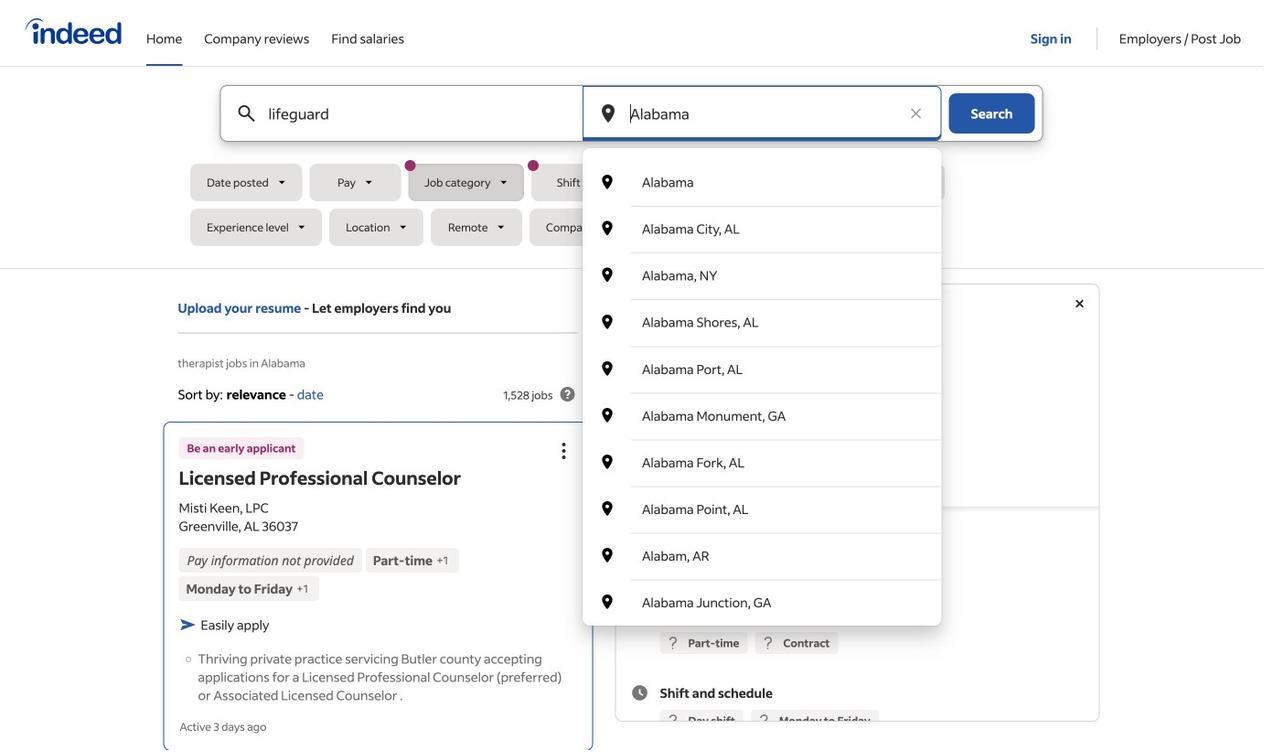 Task type: describe. For each thing, give the bounding box(es) containing it.
search: Job title, keywords, or company text field
[[265, 86, 551, 141]]

help icon image
[[557, 383, 579, 405]]

job actions for licensed professional counselor is collapsed image
[[553, 440, 575, 462]]



Task type: vqa. For each thing, say whether or not it's contained in the screenshot.
second missing qualification image from the top of the page
yes



Task type: locate. For each thing, give the bounding box(es) containing it.
close job details image
[[1069, 293, 1091, 315]]

search suggestions list box
[[583, 159, 942, 626]]

misti keen, lpc (opens in a new tab) image
[[725, 353, 737, 365]]

missing qualification image
[[760, 635, 776, 651], [665, 713, 681, 729], [756, 713, 772, 729]]

missing qualification image
[[665, 635, 681, 651]]

clear location input image
[[907, 104, 926, 123]]

Edit location text field
[[627, 86, 898, 141]]

None search field
[[190, 85, 1073, 626]]



